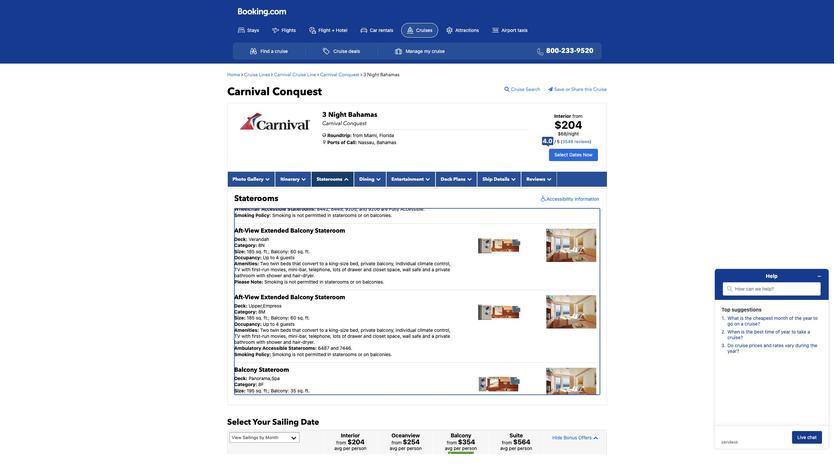 Task type: describe. For each thing, give the bounding box(es) containing it.
night for 3 night bahamas carnival conquest
[[329, 110, 347, 119]]

stays link
[[233, 23, 265, 37]]

staterooms button
[[312, 172, 354, 187]]

balcony from $354 avg per person
[[445, 433, 477, 452]]

airport
[[502, 27, 517, 33]]

0 vertical spatial carnival conquest
[[320, 71, 360, 78]]

ft.; inside the category: 8n size: 185 sq. ft.; balcony: 60 sq. ft. occupancy: up to 4 guests amenities:
[[264, 249, 270, 254]]

category: for category: 8n size: 185 sq. ft.; balcony: 60 sq. ft. occupancy: up to 4 guests amenities:
[[234, 243, 257, 248]]

195
[[247, 388, 255, 394]]

on inside balcony stateroom deck: panorama,spa category: 8f size: 195 sq. ft.; balcony: 35 sq. ft. occupancy: up to 4 guests two twin beds that convert to a king-size bed, private balcony, individual climate control, tv with first-run movies, mini-bar, telephone, lots of drawer and closet space, wall safe and a private bathroom with shower and hair-dryer. 1066. smoking is not permitted in staterooms or on balconies.
[[364, 424, 369, 430]]

chevron down image for dining
[[375, 177, 381, 182]]

chevron down image for reviews
[[546, 177, 552, 182]]

that inside 9b 185 sq. ft.; balcony: 75 sq. ft. 2 guests standard two twin beds that convert to a king-size bed, large private balcony, individual climate control, tv with first-run movies, mini-bar, telephone, lots of drawer and closet space, wall safe and a private bathroom with shower and hair-dryer. wheelchair accessible staterooms: 8442, 8449, 9205, and 9206 are fully accessible. smoking policy: smoking is not permitted in staterooms or on balconies.
[[293, 188, 301, 194]]

8n
[[259, 243, 265, 248]]

cruise for cruise search
[[511, 86, 525, 93]]

permitted inside 9b 185 sq. ft.; balcony: 75 sq. ft. 2 guests standard two twin beds that convert to a king-size bed, large private balcony, individual climate control, tv with first-run movies, mini-bar, telephone, lots of drawer and closet space, wall safe and a private bathroom with shower and hair-dryer. wheelchair accessible staterooms: 8442, 8449, 9205, and 9206 are fully accessible. smoking policy: smoking is not permitted in staterooms or on balconies.
[[305, 212, 326, 218]]

from for oceanview from $254 avg per person
[[392, 440, 402, 446]]

hair- inside two twin beds that convert to a king-size bed, private balcony, individual climate control, tv with first-run movies, mini-bar, telephone, lots of drawer and closet space, wall safe and a private bathroom with shower and hair-dryer. please note: smoking is not permitted in staterooms or on balconies.
[[293, 273, 303, 279]]

not inside 9b 185 sq. ft.; balcony: 75 sq. ft. 2 guests standard two twin beds that convert to a king-size bed, large private balcony, individual climate control, tv with first-run movies, mini-bar, telephone, lots of drawer and closet space, wall safe and a private bathroom with shower and hair-dryer. wheelchair accessible staterooms: 8442, 8449, 9205, and 9206 are fully accessible. smoking policy: smoking is not permitted in staterooms or on balconies.
[[297, 212, 304, 218]]

avg for $204
[[335, 446, 342, 452]]

bed, inside balcony stateroom deck: panorama,spa category: 8f size: 195 sq. ft.; balcony: 35 sq. ft. occupancy: up to 4 guests two twin beds that convert to a king-size bed, private balcony, individual climate control, tv with first-run movies, mini-bar, telephone, lots of drawer and closet space, wall safe and a private bathroom with shower and hair-dryer. 1066. smoking is not permitted in staterooms or on balconies.
[[350, 400, 360, 406]]

to inside two twin beds that convert to a king-size bed, private balcony, individual climate control, tv with first-run movies, mini-bar, telephone, lots of drawer and closet space, wall safe and a private bathroom with shower and hair-dryer. please note: smoking is not permitted in staterooms or on balconies.
[[320, 261, 324, 267]]

carnival inside 3 night bahamas carnival conquest
[[323, 120, 342, 127]]

find a cruise link
[[243, 45, 295, 58]]

9205,
[[345, 206, 358, 212]]

carnival cruise line link
[[274, 71, 316, 78]]

185 inside 9b 185 sq. ft.; balcony: 75 sq. ft. 2 guests standard two twin beds that convert to a king-size bed, large private balcony, individual climate control, tv with first-run movies, mini-bar, telephone, lots of drawer and closet space, wall safe and a private bathroom with shower and hair-dryer. wheelchair accessible staterooms: 8442, 8449, 9205, and 9206 are fully accessible. smoking policy: smoking is not permitted in staterooms or on balconies.
[[247, 176, 255, 182]]

rentals
[[379, 27, 394, 33]]

closet inside 9b 185 sq. ft.; balcony: 75 sq. ft. 2 guests standard two twin beds that convert to a king-size bed, large private balcony, individual climate control, tv with first-run movies, mini-bar, telephone, lots of drawer and closet space, wall safe and a private bathroom with shower and hair-dryer. wheelchair accessible staterooms: 8442, 8449, 9205, and 9206 are fully accessible. smoking policy: smoking is not permitted in staterooms or on balconies.
[[391, 194, 404, 200]]

balcony, inside balcony stateroom deck: panorama,spa category: 8f size: 195 sq. ft.; balcony: 35 sq. ft. occupancy: up to 4 guests two twin beds that convert to a king-size bed, private balcony, individual climate control, tv with first-run movies, mini-bar, telephone, lots of drawer and closet space, wall safe and a private bathroom with shower and hair-dryer. 1066. smoking is not permitted in staterooms or on balconies.
[[377, 400, 395, 406]]

lots inside two twin beds that convert to a king-size bed, private balcony, individual climate control, tv with first-run movies, mini-bar, telephone, lots of drawer and closet space, wall safe and a private bathroom with shower and hair-dryer. please note: smoking is not permitted in staterooms or on balconies.
[[333, 267, 341, 273]]

mini- inside two twin beds that convert to a king-size bed, private balcony, individual climate control, tv with first-run movies, mini-bar, telephone, lots of drawer and closet space, wall safe and a private bathroom with shower and hair-dryer. please note: smoking is not permitted in staterooms or on balconies.
[[289, 267, 300, 273]]

0 horizontal spatial staterooms
[[234, 193, 279, 204]]

individual inside two twin beds that convert to a king-size bed, private balcony, individual climate control, tv with first-run movies, mini-bar, telephone, lots of drawer and closet space, wall safe and a private bathroom with shower and hair-dryer. ambulatory accessible staterooms: 6487 and 7446. smoking policy: smoking is not permitted in staterooms or on balconies.
[[396, 328, 417, 333]]

control, inside two twin beds that convert to a king-size bed, private balcony, individual climate control, tv with first-run movies, mini-bar, telephone, lots of drawer and closet space, wall safe and a private bathroom with shower and hair-dryer. please note: smoking is not permitted in staterooms or on balconies.
[[435, 261, 451, 267]]

reviews button
[[522, 172, 557, 187]]

accessibility information
[[547, 196, 600, 202]]

deck: for aft-view extended balcony stateroom deck: upper,empress
[[234, 303, 248, 309]]

telephone, inside 9b 185 sq. ft.; balcony: 75 sq. ft. 2 guests standard two twin beds that convert to a king-size bed, large private balcony, individual climate control, tv with first-run movies, mini-bar, telephone, lots of drawer and closet space, wall safe and a private bathroom with shower and hair-dryer. wheelchair accessible staterooms: 8442, 8449, 9205, and 9206 are fully accessible. smoking policy: smoking is not permitted in staterooms or on balconies.
[[327, 194, 349, 200]]

please
[[234, 279, 250, 285]]

amenities: for category: 8m size: 185 sq. ft.; balcony: 60 sq. ft. occupancy: up to 4 guests amenities:
[[234, 328, 259, 333]]

person for $354
[[463, 446, 477, 452]]

smoking down wheelchair on the top left
[[234, 212, 255, 218]]

bed, inside 9b 185 sq. ft.; balcony: 75 sq. ft. 2 guests standard two twin beds that convert to a king-size bed, large private balcony, individual climate control, tv with first-run movies, mini-bar, telephone, lots of drawer and closet space, wall safe and a private bathroom with shower and hair-dryer. wheelchair accessible staterooms: 8442, 8449, 9205, and 9206 are fully accessible. smoking policy: smoking is not permitted in staterooms or on balconies.
[[350, 188, 360, 194]]

individual inside 9b 185 sq. ft.; balcony: 75 sq. ft. 2 guests standard two twin beds that convert to a king-size bed, large private balcony, individual climate control, tv with first-run movies, mini-bar, telephone, lots of drawer and closet space, wall safe and a private bathroom with shower and hair-dryer. wheelchair accessible staterooms: 8442, 8449, 9205, and 9206 are fully accessible. smoking policy: smoking is not permitted in staterooms or on balconies.
[[408, 188, 429, 194]]

movies, inside two twin beds that convert to a king-size bed, private balcony, individual climate control, tv with first-run movies, mini-bar, telephone, lots of drawer and closet space, wall safe and a private bathroom with shower and hair-dryer. please note: smoking is not permitted in staterooms or on balconies.
[[271, 267, 287, 273]]

itinerary button
[[275, 172, 312, 187]]

staterooms: inside 9b 185 sq. ft.; balcony: 75 sq. ft. 2 guests standard two twin beds that convert to a king-size bed, large private balcony, individual climate control, tv with first-run movies, mini-bar, telephone, lots of drawer and closet space, wall safe and a private bathroom with shower and hair-dryer. wheelchair accessible staterooms: 8442, 8449, 9205, and 9206 are fully accessible. smoking policy: smoking is not permitted in staterooms or on balconies.
[[288, 206, 316, 212]]

guests inside the category: 8n size: 185 sq. ft.; balcony: 60 sq. ft. occupancy: up to 4 guests amenities:
[[280, 255, 295, 261]]

closet inside two twin beds that convert to a king-size bed, private balcony, individual climate control, tv with first-run movies, mini-bar, telephone, lots of drawer and closet space, wall safe and a private bathroom with shower and hair-dryer. ambulatory accessible staterooms: 6487 and 7446. smoking policy: smoking is not permitted in staterooms or on balconies.
[[373, 334, 386, 339]]

cruise for find a cruise
[[275, 48, 288, 54]]

or inside two twin beds that convert to a king-size bed, private balcony, individual climate control, tv with first-run movies, mini-bar, telephone, lots of drawer and closet space, wall safe and a private bathroom with shower and hair-dryer. please note: smoking is not permitted in staterooms or on balconies.
[[350, 279, 355, 285]]

per for $354
[[454, 446, 461, 452]]

9b 185 sq. ft.; balcony: 75 sq. ft. 2 guests standard two twin beds that convert to a king-size bed, large private balcony, individual climate control, tv with first-run movies, mini-bar, telephone, lots of drawer and closet space, wall safe and a private bathroom with shower and hair-dryer. wheelchair accessible staterooms: 8442, 8449, 9205, and 9206 are fully accessible. smoking policy: smoking is not permitted in staterooms or on balconies.
[[234, 170, 448, 218]]

dates
[[570, 152, 582, 158]]

wall inside balcony stateroom deck: panorama,spa category: 8f size: 195 sq. ft.; balcony: 35 sq. ft. occupancy: up to 4 guests two twin beds that convert to a king-size bed, private balcony, individual climate control, tv with first-run movies, mini-bar, telephone, lots of drawer and closet space, wall safe and a private bathroom with shower and hair-dryer. 1066. smoking is not permitted in staterooms or on balconies.
[[403, 406, 411, 412]]

8442,
[[317, 206, 330, 212]]

or inside 9b 185 sq. ft.; balcony: 75 sq. ft. 2 guests standard two twin beds that convert to a king-size bed, large private balcony, individual climate control, tv with first-run movies, mini-bar, telephone, lots of drawer and closet space, wall safe and a private bathroom with shower and hair-dryer. wheelchair accessible staterooms: 8442, 8449, 9205, and 9206 are fully accessible. smoking policy: smoking is not permitted in staterooms or on balconies.
[[358, 212, 363, 218]]

lines
[[259, 71, 270, 78]]

800-
[[547, 46, 562, 55]]

convert inside two twin beds that convert to a king-size bed, private balcony, individual climate control, tv with first-run movies, mini-bar, telephone, lots of drawer and closet space, wall safe and a private bathroom with shower and hair-dryer. please note: smoking is not permitted in staterooms or on balconies.
[[302, 261, 319, 267]]

itinerary
[[281, 176, 300, 183]]

movies, inside two twin beds that convert to a king-size bed, private balcony, individual climate control, tv with first-run movies, mini-bar, telephone, lots of drawer and closet space, wall safe and a private bathroom with shower and hair-dryer. ambulatory accessible staterooms: 6487 and 7446. smoking policy: smoking is not permitted in staterooms or on balconies.
[[271, 334, 287, 339]]

carnival right line
[[320, 71, 338, 78]]

run inside two twin beds that convert to a king-size bed, private balcony, individual climate control, tv with first-run movies, mini-bar, telephone, lots of drawer and closet space, wall safe and a private bathroom with shower and hair-dryer. ambulatory accessible staterooms: 6487 and 7446. smoking policy: smoking is not permitted in staterooms or on balconies.
[[262, 334, 270, 339]]

closet inside balcony stateroom deck: panorama,spa category: 8f size: 195 sq. ft.; balcony: 35 sq. ft. occupancy: up to 4 guests two twin beds that convert to a king-size bed, private balcony, individual climate control, tv with first-run movies, mini-bar, telephone, lots of drawer and closet space, wall safe and a private bathroom with shower and hair-dryer. 1066. smoking is not permitted in staterooms or on balconies.
[[373, 406, 386, 412]]

to inside the category: 8n size: 185 sq. ft.; balcony: 60 sq. ft. occupancy: up to 4 guests amenities:
[[271, 255, 275, 261]]

safe inside balcony stateroom deck: panorama,spa category: 8f size: 195 sq. ft.; balcony: 35 sq. ft. occupancy: up to 4 guests two twin beds that convert to a king-size bed, private balcony, individual climate control, tv with first-run movies, mini-bar, telephone, lots of drawer and closet space, wall safe and a private bathroom with shower and hair-dryer. 1066. smoking is not permitted in staterooms or on balconies.
[[412, 406, 421, 412]]

two inside two twin beds that convert to a king-size bed, private balcony, individual climate control, tv with first-run movies, mini-bar, telephone, lots of drawer and closet space, wall safe and a private bathroom with shower and hair-dryer. ambulatory accessible staterooms: 6487 and 7446. smoking policy: smoking is not permitted in staterooms or on balconies.
[[260, 328, 269, 333]]

shower inside balcony stateroom deck: panorama,spa category: 8f size: 195 sq. ft.; balcony: 35 sq. ft. occupancy: up to 4 guests two twin beds that convert to a king-size bed, private balcony, individual climate control, tv with first-run movies, mini-bar, telephone, lots of drawer and closet space, wall safe and a private bathroom with shower and hair-dryer. 1066. smoking is not permitted in staterooms or on balconies.
[[267, 412, 282, 418]]

flight + hotel
[[319, 27, 348, 33]]

up for 8m
[[263, 321, 269, 327]]

car
[[370, 27, 378, 33]]

up inside balcony stateroom deck: panorama,spa category: 8f size: 195 sq. ft.; balcony: 35 sq. ft. occupancy: up to 4 guests two twin beds that convert to a king-size bed, private balcony, individual climate control, tv with first-run movies, mini-bar, telephone, lots of drawer and closet space, wall safe and a private bathroom with shower and hair-dryer. 1066. smoking is not permitted in staterooms or on balconies.
[[263, 394, 269, 400]]

smoking down ambulatory
[[234, 352, 255, 357]]

cruise for manage my cruise
[[432, 48, 445, 54]]

1 vertical spatial conquest
[[273, 85, 322, 99]]

in inside two twin beds that convert to a king-size bed, private balcony, individual climate control, tv with first-run movies, mini-bar, telephone, lots of drawer and closet space, wall safe and a private bathroom with shower and hair-dryer. please note: smoking is not permitted in staterooms or on balconies.
[[320, 279, 324, 285]]

1066.
[[318, 418, 330, 424]]

hide bonus offers link
[[546, 432, 605, 444]]

space, inside two twin beds that convert to a king-size bed, private balcony, individual climate control, tv with first-run movies, mini-bar, telephone, lots of drawer and closet space, wall safe and a private bathroom with shower and hair-dryer. please note: smoking is not permitted in staterooms or on balconies.
[[387, 267, 402, 273]]

ship details button
[[478, 172, 522, 187]]

drawer inside 9b 185 sq. ft.; balcony: 75 sq. ft. 2 guests standard two twin beds that convert to a king-size bed, large private balcony, individual climate control, tv with first-run movies, mini-bar, telephone, lots of drawer and closet space, wall safe and a private bathroom with shower and hair-dryer. wheelchair accessible staterooms: 8442, 8449, 9205, and 9206 are fully accessible. smoking policy: smoking is not permitted in staterooms or on balconies.
[[365, 194, 380, 200]]

telephone, inside balcony stateroom deck: panorama,spa category: 8f size: 195 sq. ft.; balcony: 35 sq. ft. occupancy: up to 4 guests two twin beds that convert to a king-size bed, private balcony, individual climate control, tv with first-run movies, mini-bar, telephone, lots of drawer and closet space, wall safe and a private bathroom with shower and hair-dryer. 1066. smoking is not permitted in staterooms or on balconies.
[[309, 406, 332, 412]]

8m
[[259, 309, 266, 315]]

manage
[[406, 48, 423, 54]]

hide
[[553, 435, 563, 441]]

king- inside two twin beds that convert to a king-size bed, private balcony, individual climate control, tv with first-run movies, mini-bar, telephone, lots of drawer and closet space, wall safe and a private bathroom with shower and hair-dryer. ambulatory accessible staterooms: 6487 and 7446. smoking policy: smoking is not permitted in staterooms or on balconies.
[[329, 328, 340, 333]]

4.0 / 5 ( 3548 reviews )
[[543, 138, 592, 145]]

$254
[[403, 439, 420, 446]]

4.0
[[543, 138, 553, 145]]

not inside two twin beds that convert to a king-size bed, private balcony, individual climate control, tv with first-run movies, mini-bar, telephone, lots of drawer and closet space, wall safe and a private bathroom with shower and hair-dryer. ambulatory accessible staterooms: 6487 and 7446. smoking policy: smoking is not permitted in staterooms or on balconies.
[[297, 352, 304, 357]]

select for select your sailing date
[[227, 417, 251, 428]]

aft-view extended balcony stateroom deck: verandah
[[234, 227, 345, 242]]

person for $254
[[407, 446, 422, 452]]

cruise for cruise deals
[[334, 48, 348, 54]]

two inside balcony stateroom deck: panorama,spa category: 8f size: 195 sq. ft.; balcony: 35 sq. ft. occupancy: up to 4 guests two twin beds that convert to a king-size bed, private balcony, individual climate control, tv with first-run movies, mini-bar, telephone, lots of drawer and closet space, wall safe and a private bathroom with shower and hair-dryer. 1066. smoking is not permitted in staterooms or on balconies.
[[260, 400, 269, 406]]

hair- inside two twin beds that convert to a king-size bed, private balcony, individual climate control, tv with first-run movies, mini-bar, telephone, lots of drawer and closet space, wall safe and a private bathroom with shower and hair-dryer. ambulatory accessible staterooms: 6487 and 7446. smoking policy: smoking is not permitted in staterooms or on balconies.
[[293, 340, 303, 345]]

panorama,spa
[[249, 376, 280, 382]]

wheelchair
[[234, 206, 260, 212]]

manage my cruise button
[[388, 45, 452, 58]]

this
[[585, 86, 593, 93]]

bahamas for 3 night bahamas
[[381, 71, 400, 78]]

that inside two twin beds that convert to a king-size bed, private balcony, individual climate control, tv with first-run movies, mini-bar, telephone, lots of drawer and closet space, wall safe and a private bathroom with shower and hair-dryer. ambulatory accessible staterooms: 6487 and 7446. smoking policy: smoking is not permitted in staterooms or on balconies.
[[293, 328, 301, 333]]

a inside navigation
[[271, 48, 274, 54]]

save
[[555, 86, 565, 93]]

sq. right the "75"
[[297, 176, 304, 182]]

select          dates now
[[555, 152, 593, 158]]

bathroom inside 9b 185 sq. ft.; balcony: 75 sq. ft. 2 guests standard two twin beds that convert to a king-size bed, large private balcony, individual climate control, tv with first-run movies, mini-bar, telephone, lots of drawer and closet space, wall safe and a private bathroom with shower and hair-dryer. wheelchair accessible staterooms: 8442, 8449, 9205, and 9206 are fully accessible. smoking policy: smoking is not permitted in staterooms or on balconies.
[[254, 200, 275, 206]]

sq. down 9b
[[256, 176, 263, 182]]

cruise deals
[[334, 48, 360, 54]]

find
[[261, 48, 270, 54]]

category: for category: 8m size: 185 sq. ft.; balcony: 60 sq. ft. occupancy: up to 4 guests amenities:
[[234, 309, 257, 315]]

attractions link
[[441, 23, 485, 37]]

chevron down image for photo gallery
[[264, 177, 270, 182]]

from for interior from $204 avg per person
[[337, 440, 347, 446]]

185 for 8n
[[247, 249, 255, 254]]

dryer. inside two twin beds that convert to a king-size bed, private balcony, individual climate control, tv with first-run movies, mini-bar, telephone, lots of drawer and closet space, wall safe and a private bathroom with shower and hair-dryer. please note: smoking is not permitted in staterooms or on balconies.
[[303, 273, 315, 279]]

35
[[291, 388, 296, 394]]

185 for 8m
[[247, 315, 255, 321]]

bathroom inside two twin beds that convert to a king-size bed, private balcony, individual climate control, tv with first-run movies, mini-bar, telephone, lots of drawer and closet space, wall safe and a private bathroom with shower and hair-dryer. please note: smoking is not permitted in staterooms or on balconies.
[[234, 273, 255, 279]]

flights link
[[267, 23, 301, 37]]

cruises link
[[402, 23, 438, 38]]

hide bonus offers
[[553, 435, 592, 441]]

smoking inside balcony stateroom deck: panorama,spa category: 8f size: 195 sq. ft.; balcony: 35 sq. ft. occupancy: up to 4 guests two twin beds that convert to a king-size bed, private balcony, individual climate control, tv with first-run movies, mini-bar, telephone, lots of drawer and closet space, wall safe and a private bathroom with shower and hair-dryer. 1066. smoking is not permitted in staterooms or on balconies.
[[272, 424, 291, 430]]

king- inside two twin beds that convert to a king-size bed, private balcony, individual climate control, tv with first-run movies, mini-bar, telephone, lots of drawer and closet space, wall safe and a private bathroom with shower and hair-dryer. please note: smoking is not permitted in staterooms or on balconies.
[[329, 261, 340, 267]]

carnival down the cruise lines link
[[227, 85, 270, 99]]

large
[[361, 188, 372, 194]]

up for 8n
[[263, 255, 269, 261]]

policy: inside two twin beds that convert to a king-size bed, private balcony, individual climate control, tv with first-run movies, mini-bar, telephone, lots of drawer and closet space, wall safe and a private bathroom with shower and hair-dryer. ambulatory accessible staterooms: 6487 and 7446. smoking policy: smoking is not permitted in staterooms or on balconies.
[[256, 352, 271, 357]]

flight
[[319, 27, 331, 33]]

stateroom for aft-view extended balcony stateroom deck: upper,empress
[[315, 293, 345, 302]]

smoking up aft-view extended balcony stateroom deck: verandah
[[272, 212, 291, 218]]

are
[[381, 206, 388, 212]]

60 for category: 8n size: 185 sq. ft.; balcony: 60 sq. ft. occupancy: up to 4 guests amenities:
[[291, 249, 296, 254]]

from for interior from $204 $68 / night
[[573, 113, 583, 119]]

find a cruise
[[261, 48, 288, 54]]

sq. down 8f
[[256, 388, 263, 394]]

balconies. inside two twin beds that convert to a king-size bed, private balcony, individual climate control, tv with first-run movies, mini-bar, telephone, lots of drawer and closet space, wall safe and a private bathroom with shower and hair-dryer. please note: smoking is not permitted in staterooms or on balconies.
[[363, 279, 385, 285]]

person for $564
[[518, 446, 533, 452]]

deck plans button
[[436, 172, 478, 187]]

run inside balcony stateroom deck: panorama,spa category: 8f size: 195 sq. ft.; balcony: 35 sq. ft. occupancy: up to 4 guests two twin beds that convert to a king-size bed, private balcony, individual climate control, tv with first-run movies, mini-bar, telephone, lots of drawer and closet space, wall safe and a private bathroom with shower and hair-dryer. 1066. smoking is not permitted in staterooms or on balconies.
[[262, 406, 270, 412]]

beds inside 9b 185 sq. ft.; balcony: 75 sq. ft. 2 guests standard two twin beds that convert to a king-size bed, large private balcony, individual climate control, tv with first-run movies, mini-bar, telephone, lots of drawer and closet space, wall safe and a private bathroom with shower and hair-dryer. wheelchair accessible staterooms: 8442, 8449, 9205, and 9206 are fully accessible. smoking policy: smoking is not permitted in staterooms or on balconies.
[[281, 188, 291, 194]]

ports
[[328, 139, 340, 145]]

reviews
[[527, 176, 546, 183]]

to inside the category: 8m size: 185 sq. ft.; balcony: 60 sq. ft. occupancy: up to 4 guests amenities:
[[271, 321, 275, 327]]

avg for $254
[[390, 446, 398, 452]]

airport taxis link
[[487, 23, 533, 37]]

line
[[307, 71, 316, 78]]

verandah
[[249, 237, 269, 242]]

save or share this cruise
[[555, 86, 607, 93]]

per for $564
[[509, 446, 517, 452]]

extended for aft-view extended balcony stateroom deck: verandah
[[261, 227, 289, 235]]

run inside 9b 185 sq. ft.; balcony: 75 sq. ft. 2 guests standard two twin beds that convert to a king-size bed, large private balcony, individual climate control, tv with first-run movies, mini-bar, telephone, lots of drawer and closet space, wall safe and a private bathroom with shower and hair-dryer. wheelchair accessible staterooms: 8442, 8449, 9205, and 9206 are fully accessible. smoking policy: smoking is not permitted in staterooms or on balconies.
[[280, 194, 287, 200]]

stateroom for aft-view extended balcony stateroom deck: verandah
[[315, 227, 345, 235]]

view for aft-view extended balcony stateroom deck: verandah
[[245, 227, 259, 235]]

7446.
[[340, 346, 353, 351]]

suite from $564 avg per person
[[501, 433, 533, 452]]

$68
[[558, 131, 567, 137]]

(
[[561, 139, 563, 144]]

bar, inside 9b 185 sq. ft.; balcony: 75 sq. ft. 2 guests standard two twin beds that convert to a king-size bed, large private balcony, individual climate control, tv with first-run movies, mini-bar, telephone, lots of drawer and closet space, wall safe and a private bathroom with shower and hair-dryer. wheelchair accessible staterooms: 8442, 8449, 9205, and 9206 are fully accessible. smoking policy: smoking is not permitted in staterooms or on balconies.
[[317, 194, 325, 200]]

interior from $204 $68 / night
[[555, 113, 583, 137]]

ship details
[[483, 176, 510, 183]]

4 inside balcony stateroom deck: panorama,spa category: 8f size: 195 sq. ft.; balcony: 35 sq. ft. occupancy: up to 4 guests two twin beds that convert to a king-size bed, private balcony, individual climate control, tv with first-run movies, mini-bar, telephone, lots of drawer and closet space, wall safe and a private bathroom with shower and hair-dryer. 1066. smoking is not permitted in staterooms or on balconies.
[[276, 394, 279, 400]]

sq. down 8m
[[256, 315, 263, 321]]

not inside balcony stateroom deck: panorama,spa category: 8f size: 195 sq. ft.; balcony: 35 sq. ft. occupancy: up to 4 guests two twin beds that convert to a king-size bed, private balcony, individual climate control, tv with first-run movies, mini-bar, telephone, lots of drawer and closet space, wall safe and a private bathroom with shower and hair-dryer. 1066. smoking is not permitted in staterooms or on balconies.
[[297, 424, 304, 430]]

ship
[[483, 176, 493, 183]]

florida
[[380, 132, 394, 138]]

interior
[[341, 433, 360, 439]]

cruise left line
[[293, 71, 306, 78]]

233-
[[562, 46, 577, 55]]

interior from $204 avg per person
[[335, 433, 367, 452]]

is inside two twin beds that convert to a king-size bed, private balcony, individual climate control, tv with first-run movies, mini-bar, telephone, lots of drawer and closet space, wall safe and a private bathroom with shower and hair-dryer. please note: smoking is not permitted in staterooms or on balconies.
[[285, 279, 288, 285]]

8f
[[259, 382, 264, 388]]

balconies. inside 9b 185 sq. ft.; balcony: 75 sq. ft. 2 guests standard two twin beds that convert to a king-size bed, large private balcony, individual climate control, tv with first-run movies, mini-bar, telephone, lots of drawer and closet space, wall safe and a private bathroom with shower and hair-dryer. wheelchair accessible staterooms: 8442, 8449, 9205, and 9206 are fully accessible. smoking policy: smoking is not permitted in staterooms or on balconies.
[[371, 212, 392, 218]]

from for suite from $564 avg per person
[[502, 440, 512, 446]]

60 for category: 8m size: 185 sq. ft.; balcony: 60 sq. ft. occupancy: up to 4 guests amenities:
[[291, 315, 296, 321]]

dryer. inside 9b 185 sq. ft.; balcony: 75 sq. ft. 2 guests standard two twin beds that convert to a king-size bed, large private balcony, individual climate control, tv with first-run movies, mini-bar, telephone, lots of drawer and closet space, wall safe and a private bathroom with shower and hair-dryer. wheelchair accessible staterooms: 8442, 8449, 9205, and 9206 are fully accessible. smoking policy: smoking is not permitted in staterooms or on balconies.
[[323, 200, 335, 206]]

category: 8m size: 185 sq. ft.; balcony: 60 sq. ft. occupancy: up to 4 guests amenities:
[[234, 309, 310, 333]]

staterooms inside 9b 185 sq. ft.; balcony: 75 sq. ft. 2 guests standard two twin beds that convert to a king-size bed, large private balcony, individual climate control, tv with first-run movies, mini-bar, telephone, lots of drawer and closet space, wall safe and a private bathroom with shower and hair-dryer. wheelchair accessible staterooms: 8442, 8449, 9205, and 9206 are fully accessible. smoking policy: smoking is not permitted in staterooms or on balconies.
[[333, 212, 357, 218]]

drawer inside two twin beds that convert to a king-size bed, private balcony, individual climate control, tv with first-run movies, mini-bar, telephone, lots of drawer and closet space, wall safe and a private bathroom with shower and hair-dryer. ambulatory accessible staterooms: 6487 and 7446. smoking policy: smoking is not permitted in staterooms or on balconies.
[[348, 334, 363, 339]]

tv inside balcony stateroom deck: panorama,spa category: 8f size: 195 sq. ft.; balcony: 35 sq. ft. occupancy: up to 4 guests two twin beds that convert to a king-size bed, private balcony, individual climate control, tv with first-run movies, mini-bar, telephone, lots of drawer and closet space, wall safe and a private bathroom with shower and hair-dryer. 1066. smoking is not permitted in staterooms or on balconies.
[[234, 406, 240, 412]]

cruise for cruise lines
[[244, 71, 258, 78]]

wall inside 9b 185 sq. ft.; balcony: 75 sq. ft. 2 guests standard two twin beds that convert to a king-size bed, large private balcony, individual climate control, tv with first-run movies, mini-bar, telephone, lots of drawer and closet space, wall safe and a private bathroom with shower and hair-dryer. wheelchair accessible staterooms: 8442, 8449, 9205, and 9206 are fully accessible. smoking policy: smoking is not permitted in staterooms or on balconies.
[[421, 194, 429, 200]]

to inside 9b 185 sq. ft.; balcony: 75 sq. ft. 2 guests standard two twin beds that convert to a king-size bed, large private balcony, individual climate control, tv with first-run movies, mini-bar, telephone, lots of drawer and closet space, wall safe and a private bathroom with shower and hair-dryer. wheelchair accessible staterooms: 8442, 8449, 9205, and 9206 are fully accessible. smoking policy: smoking is not permitted in staterooms or on balconies.
[[320, 188, 324, 194]]

flights
[[282, 27, 296, 33]]

now
[[584, 152, 593, 158]]

drawer inside two twin beds that convert to a king-size bed, private balcony, individual climate control, tv with first-run movies, mini-bar, telephone, lots of drawer and closet space, wall safe and a private bathroom with shower and hair-dryer. please note: smoking is not permitted in staterooms or on balconies.
[[348, 267, 363, 273]]

plans
[[454, 176, 466, 183]]

lots inside 9b 185 sq. ft.; balcony: 75 sq. ft. 2 guests standard two twin beds that convert to a king-size bed, large private balcony, individual climate control, tv with first-run movies, mini-bar, telephone, lots of drawer and closet space, wall safe and a private bathroom with shower and hair-dryer. wheelchair accessible staterooms: 8442, 8449, 9205, and 9206 are fully accessible. smoking policy: smoking is not permitted in staterooms or on balconies.
[[351, 194, 359, 200]]

ambulatory
[[234, 346, 261, 351]]

individual inside balcony stateroom deck: panorama,spa category: 8f size: 195 sq. ft.; balcony: 35 sq. ft. occupancy: up to 4 guests two twin beds that convert to a king-size bed, private balcony, individual climate control, tv with first-run movies, mini-bar, telephone, lots of drawer and closet space, wall safe and a private bathroom with shower and hair-dryer. 1066. smoking is not permitted in staterooms or on balconies.
[[396, 400, 417, 406]]

chevron down image for itinerary
[[300, 177, 306, 182]]

size inside balcony stateroom deck: panorama,spa category: 8f size: 195 sq. ft.; balcony: 35 sq. ft. occupancy: up to 4 guests two twin beds that convert to a king-size bed, private balcony, individual climate control, tv with first-run movies, mini-bar, telephone, lots of drawer and closet space, wall safe and a private bathroom with shower and hair-dryer. 1066. smoking is not permitted in staterooms or on balconies.
[[340, 400, 349, 406]]

suite
[[510, 433, 523, 439]]

oceanview
[[392, 433, 420, 439]]

carnival cruise line image
[[239, 112, 311, 131]]

view for aft-view extended balcony stateroom deck: upper,empress
[[245, 293, 259, 302]]

first- inside balcony stateroom deck: panorama,spa category: 8f size: 195 sq. ft.; balcony: 35 sq. ft. occupancy: up to 4 guests two twin beds that convert to a king-size bed, private balcony, individual climate control, tv with first-run movies, mini-bar, telephone, lots of drawer and closet space, wall safe and a private bathroom with shower and hair-dryer. 1066. smoking is not permitted in staterooms or on balconies.
[[252, 406, 262, 412]]

select your sailing date
[[227, 417, 319, 428]]

carnival right lines
[[274, 71, 292, 78]]

size: for category: 8n size: 185 sq. ft.; balcony: 60 sq. ft. occupancy: up to 4 guests amenities:
[[234, 249, 246, 254]]

in inside 9b 185 sq. ft.; balcony: 75 sq. ft. 2 guests standard two twin beds that convert to a king-size bed, large private balcony, individual climate control, tv with first-run movies, mini-bar, telephone, lots of drawer and closet space, wall safe and a private bathroom with shower and hair-dryer. wheelchair accessible staterooms: 8442, 8449, 9205, and 9206 are fully accessible. smoking policy: smoking is not permitted in staterooms or on balconies.
[[328, 212, 331, 218]]

staterooms inside dropdown button
[[317, 176, 343, 183]]

per for $204
[[344, 446, 351, 452]]

note:
[[251, 279, 263, 285]]

is inside two twin beds that convert to a king-size bed, private balcony, individual climate control, tv with first-run movies, mini-bar, telephone, lots of drawer and closet space, wall safe and a private bathroom with shower and hair-dryer. ambulatory accessible staterooms: 6487 and 7446. smoking policy: smoking is not permitted in staterooms or on balconies.
[[292, 352, 296, 357]]

night
[[568, 131, 579, 137]]

staterooms inside two twin beds that convert to a king-size bed, private balcony, individual climate control, tv with first-run movies, mini-bar, telephone, lots of drawer and closet space, wall safe and a private bathroom with shower and hair-dryer. please note: smoking is not permitted in staterooms or on balconies.
[[325, 279, 349, 285]]

2
[[263, 182, 266, 188]]

amenities: for category: 8n size: 185 sq. ft.; balcony: 60 sq. ft. occupancy: up to 4 guests amenities:
[[234, 261, 259, 267]]

ft.; inside balcony stateroom deck: panorama,spa category: 8f size: 195 sq. ft.; balcony: 35 sq. ft. occupancy: up to 4 guests two twin beds that convert to a king-size bed, private balcony, individual climate control, tv with first-run movies, mini-bar, telephone, lots of drawer and closet space, wall safe and a private bathroom with shower and hair-dryer. 1066. smoking is not permitted in staterooms or on balconies.
[[264, 388, 270, 394]]

tv inside two twin beds that convert to a king-size bed, private balcony, individual climate control, tv with first-run movies, mini-bar, telephone, lots of drawer and closet space, wall safe and a private bathroom with shower and hair-dryer. please note: smoking is not permitted in staterooms or on balconies.
[[234, 267, 240, 273]]

balcony, inside two twin beds that convert to a king-size bed, private balcony, individual climate control, tv with first-run movies, mini-bar, telephone, lots of drawer and closet space, wall safe and a private bathroom with shower and hair-dryer. please note: smoking is not permitted in staterooms or on balconies.
[[377, 261, 395, 267]]

view sailings by month
[[232, 435, 279, 440]]

cruise search link
[[505, 86, 547, 93]]

bed, inside two twin beds that convert to a king-size bed, private balcony, individual climate control, tv with first-run movies, mini-bar, telephone, lots of drawer and closet space, wall safe and a private bathroom with shower and hair-dryer. ambulatory accessible staterooms: 6487 and 7446. smoking policy: smoking is not permitted in staterooms or on balconies.
[[350, 328, 360, 333]]



Task type: vqa. For each thing, say whether or not it's contained in the screenshot.
cruise themes link
no



Task type: locate. For each thing, give the bounding box(es) containing it.
1 vertical spatial carnival conquest
[[227, 85, 322, 99]]

person down suite
[[518, 446, 533, 452]]

0 vertical spatial $204
[[555, 119, 583, 131]]

ft. right the "75"
[[305, 176, 310, 182]]

policy: down ambulatory
[[256, 352, 271, 357]]

twin inside two twin beds that convert to a king-size bed, private balcony, individual climate control, tv with first-run movies, mini-bar, telephone, lots of drawer and closet space, wall safe and a private bathroom with shower and hair-dryer. ambulatory accessible staterooms: 6487 and 7446. smoking policy: smoking is not permitted in staterooms or on balconies.
[[270, 328, 279, 333]]

occupancy: for 8m
[[234, 321, 262, 327]]

4 balcony: from the top
[[271, 388, 289, 394]]

per
[[344, 446, 351, 452], [399, 446, 406, 452], [454, 446, 461, 452], [509, 446, 517, 452]]

2 horizontal spatial angle right image
[[318, 72, 319, 77]]

8449,
[[331, 206, 344, 212]]

month
[[266, 435, 279, 440]]

2 vertical spatial category:
[[234, 382, 257, 388]]

5 chevron down image from the left
[[466, 177, 472, 182]]

0 vertical spatial aft-
[[234, 227, 245, 235]]

angle right image
[[361, 72, 362, 77]]

1 horizontal spatial select
[[555, 152, 569, 158]]

1 185 from the top
[[247, 176, 255, 182]]

0 vertical spatial select
[[555, 152, 569, 158]]

cruise left search on the right of the page
[[511, 86, 525, 93]]

mini- down the category: 8n size: 185 sq. ft.; balcony: 60 sq. ft. occupancy: up to 4 guests amenities:
[[289, 267, 300, 273]]

+
[[332, 27, 335, 33]]

1 occupancy: from the top
[[234, 255, 262, 261]]

3 night bahamas
[[364, 71, 400, 78]]

upper,empress
[[249, 303, 282, 309]]

guests down aft-view extended balcony stateroom deck: verandah
[[280, 255, 295, 261]]

1 vertical spatial select
[[227, 417, 251, 428]]

1 that from the top
[[293, 188, 301, 194]]

amenities: up the "please"
[[234, 261, 259, 267]]

conquest inside 3 night bahamas carnival conquest
[[344, 120, 367, 127]]

map marker image
[[323, 140, 326, 144]]

share
[[572, 86, 584, 93]]

2 vertical spatial stateroom
[[259, 366, 289, 374]]

4 down panorama,spa
[[276, 394, 279, 400]]

climate inside two twin beds that convert to a king-size bed, private balcony, individual climate control, tv with first-run movies, mini-bar, telephone, lots of drawer and closet space, wall safe and a private bathroom with shower and hair-dryer. ambulatory accessible staterooms: 6487 and 7446. smoking policy: smoking is not permitted in staterooms or on balconies.
[[418, 328, 433, 333]]

twin down upper,empress
[[270, 328, 279, 333]]

avg down the interior
[[335, 446, 342, 452]]

0 vertical spatial 4
[[276, 255, 279, 261]]

movies,
[[288, 194, 305, 200], [271, 267, 287, 273], [271, 334, 287, 339], [271, 406, 287, 412]]

0 vertical spatial up
[[263, 255, 269, 261]]

carnival conquest
[[320, 71, 360, 78], [227, 85, 322, 99]]

bed, inside two twin beds that convert to a king-size bed, private balcony, individual climate control, tv with first-run movies, mini-bar, telephone, lots of drawer and closet space, wall safe and a private bathroom with shower and hair-dryer. please note: smoking is not permitted in staterooms or on balconies.
[[350, 261, 360, 267]]

1 vertical spatial accessible
[[263, 346, 287, 351]]

4 ft.; from the top
[[264, 388, 270, 394]]

not inside two twin beds that convert to a king-size bed, private balcony, individual climate control, tv with first-run movies, mini-bar, telephone, lots of drawer and closet space, wall safe and a private bathroom with shower and hair-dryer. please note: smoking is not permitted in staterooms or on balconies.
[[289, 279, 296, 285]]

$204 inside interior from $204 $68 / night
[[555, 119, 583, 131]]

staterooms up wheelchair on the top left
[[234, 193, 279, 204]]

angle right image
[[242, 72, 243, 77], [271, 72, 273, 77], [318, 72, 319, 77]]

2 up from the top
[[263, 321, 269, 327]]

3 beds from the top
[[281, 328, 291, 333]]

1 deck: from the top
[[234, 237, 248, 242]]

60 inside the category: 8n size: 185 sq. ft.; balcony: 60 sq. ft. occupancy: up to 4 guests amenities:
[[291, 249, 296, 254]]

ft. down aft-view extended balcony stateroom deck: upper,empress
[[306, 315, 310, 321]]

3 up from the top
[[263, 394, 269, 400]]

beds down aft-view extended balcony stateroom deck: upper,empress
[[281, 328, 291, 333]]

1 4 from the top
[[276, 255, 279, 261]]

1 size from the top
[[340, 188, 349, 194]]

occupancy: inside the category: 8m size: 185 sq. ft.; balcony: 60 sq. ft. occupancy: up to 4 guests amenities:
[[234, 321, 262, 327]]

night right angle right icon
[[367, 71, 379, 78]]

chevron down image right the "75"
[[300, 177, 306, 182]]

cruise left lines
[[244, 71, 258, 78]]

twin inside two twin beds that convert to a king-size bed, private balcony, individual climate control, tv with first-run movies, mini-bar, telephone, lots of drawer and closet space, wall safe and a private bathroom with shower and hair-dryer. please note: smoking is not permitted in staterooms or on balconies.
[[270, 261, 279, 267]]

sq. down 8n
[[256, 249, 263, 254]]

size inside 9b 185 sq. ft.; balcony: 75 sq. ft. 2 guests standard two twin beds that convert to a king-size bed, large private balcony, individual climate control, tv with first-run movies, mini-bar, telephone, lots of drawer and closet space, wall safe and a private bathroom with shower and hair-dryer. wheelchair accessible staterooms: 8442, 8449, 9205, and 9206 are fully accessible. smoking policy: smoking is not permitted in staterooms or on balconies.
[[340, 188, 349, 194]]

$204 for interior from $204 $68 / night
[[555, 119, 583, 131]]

1 bed, from the top
[[350, 188, 360, 194]]

2 vertical spatial 185
[[247, 315, 255, 321]]

2 size from the top
[[340, 261, 349, 267]]

1 vertical spatial stateroom
[[315, 293, 345, 302]]

lots
[[351, 194, 359, 200], [333, 267, 341, 273], [333, 334, 341, 339], [333, 406, 341, 412]]

that down aft-view extended balcony stateroom deck: verandah
[[293, 261, 301, 267]]

shower up month
[[267, 412, 282, 418]]

1 vertical spatial policy:
[[256, 352, 271, 357]]

of inside two twin beds that convert to a king-size bed, private balcony, individual climate control, tv with first-run movies, mini-bar, telephone, lots of drawer and closet space, wall safe and a private bathroom with shower and hair-dryer. please note: smoking is not permitted in staterooms or on balconies.
[[342, 267, 346, 273]]

1 horizontal spatial cruise
[[432, 48, 445, 54]]

size: for category: 8m size: 185 sq. ft.; balcony: 60 sq. ft. occupancy: up to 4 guests amenities:
[[234, 315, 246, 321]]

angle right image for cruise
[[271, 72, 273, 77]]

1 vertical spatial deck:
[[234, 303, 248, 309]]

1 category: from the top
[[234, 243, 257, 248]]

60 down aft-view extended balcony stateroom deck: verandah
[[291, 249, 296, 254]]

2 bed, from the top
[[350, 261, 360, 267]]

5
[[557, 139, 560, 144]]

wall
[[421, 194, 429, 200], [403, 267, 411, 273], [403, 334, 411, 339], [403, 406, 411, 412]]

recommended image
[[449, 452, 474, 455]]

3 4 from the top
[[276, 394, 279, 400]]

0 horizontal spatial /
[[555, 139, 556, 144]]

attractions
[[456, 27, 479, 33]]

oceanview from $254 avg per person
[[390, 433, 422, 452]]

sq. down aft-view extended balcony stateroom deck: verandah
[[298, 249, 304, 254]]

amenities:
[[234, 261, 259, 267], [234, 328, 259, 333]]

deck: up the 195
[[234, 376, 248, 382]]

twin inside balcony stateroom deck: panorama,spa category: 8f size: 195 sq. ft.; balcony: 35 sq. ft. occupancy: up to 4 guests two twin beds that convert to a king-size bed, private balcony, individual climate control, tv with first-run movies, mini-bar, telephone, lots of drawer and closet space, wall safe and a private bathroom with shower and hair-dryer. 1066. smoking is not permitted in staterooms or on balconies.
[[270, 400, 279, 406]]

cruise inside dropdown button
[[432, 48, 445, 54]]

4 down upper,empress
[[276, 321, 279, 327]]

0 vertical spatial category:
[[234, 243, 257, 248]]

tv
[[252, 194, 258, 200], [234, 267, 240, 273], [234, 334, 240, 339], [234, 406, 240, 412]]

185 down upper,empress
[[247, 315, 255, 321]]

sq. right 35
[[298, 388, 304, 394]]

chevron down image left the ship
[[466, 177, 472, 182]]

1 horizontal spatial night
[[367, 71, 379, 78]]

1 60 from the top
[[291, 249, 296, 254]]

2 that from the top
[[293, 261, 301, 267]]

1 vertical spatial aft-
[[234, 293, 245, 302]]

0 horizontal spatial select
[[227, 417, 251, 428]]

185 inside the category: 8n size: 185 sq. ft.; balcony: 60 sq. ft. occupancy: up to 4 guests amenities:
[[247, 249, 255, 254]]

3 up 'globe' icon
[[323, 110, 327, 119]]

0 vertical spatial staterooms:
[[288, 206, 316, 212]]

accessible
[[262, 206, 286, 212], [263, 346, 287, 351]]

cabin image for upper,empress deck on carnival conquest image
[[547, 295, 597, 329]]

2 balcony: from the top
[[271, 249, 289, 254]]

climate inside two twin beds that convert to a king-size bed, private balcony, individual climate control, tv with first-run movies, mini-bar, telephone, lots of drawer and closet space, wall safe and a private bathroom with shower and hair-dryer. please note: smoking is not permitted in staterooms or on balconies.
[[418, 261, 433, 267]]

view up upper,empress
[[245, 293, 259, 302]]

roundtrip:
[[328, 132, 352, 138]]

0 vertical spatial deck:
[[234, 237, 248, 242]]

with
[[259, 194, 268, 200], [276, 200, 285, 206], [242, 267, 251, 273], [256, 273, 265, 279], [242, 334, 251, 339], [256, 340, 265, 345], [242, 406, 251, 412], [256, 412, 265, 418]]

car rentals link
[[356, 23, 399, 37]]

1 king- from the top
[[329, 188, 340, 194]]

6487
[[318, 346, 330, 351]]

on inside 9b 185 sq. ft.; balcony: 75 sq. ft. 2 guests standard two twin beds that convert to a king-size bed, large private balcony, individual climate control, tv with first-run movies, mini-bar, telephone, lots of drawer and closet space, wall safe and a private bathroom with shower and hair-dryer. wheelchair accessible staterooms: 8442, 8449, 9205, and 9206 are fully accessible. smoking policy: smoking is not permitted in staterooms or on balconies.
[[364, 212, 369, 218]]

run down the category: 8m size: 185 sq. ft.; balcony: 60 sq. ft. occupancy: up to 4 guests amenities:
[[262, 334, 270, 339]]

4 beds from the top
[[281, 400, 291, 406]]

aft- for aft-view extended balcony stateroom deck: verandah
[[234, 227, 245, 235]]

9b
[[259, 170, 264, 176]]

hair- inside 9b 185 sq. ft.; balcony: 75 sq. ft. 2 guests standard two twin beds that convert to a king-size bed, large private balcony, individual climate control, tv with first-run movies, mini-bar, telephone, lots of drawer and closet space, wall safe and a private bathroom with shower and hair-dryer. wheelchair accessible staterooms: 8442, 8449, 9205, and 9206 are fully accessible. smoking policy: smoking is not permitted in staterooms or on balconies.
[[313, 200, 323, 206]]

0 vertical spatial extended
[[261, 227, 289, 235]]

3 size from the top
[[340, 328, 349, 333]]

search image
[[505, 86, 511, 92]]

2 vertical spatial bahamas
[[377, 139, 397, 145]]

0 vertical spatial 3
[[364, 71, 366, 78]]

mini- inside 9b 185 sq. ft.; balcony: 75 sq. ft. 2 guests standard two twin beds that convert to a king-size bed, large private balcony, individual climate control, tv with first-run movies, mini-bar, telephone, lots of drawer and closet space, wall safe and a private bathroom with shower and hair-dryer. wheelchair accessible staterooms: 8442, 8449, 9205, and 9206 are fully accessible. smoking policy: smoking is not permitted in staterooms or on balconies.
[[306, 194, 317, 200]]

2 occupancy: from the top
[[234, 321, 262, 327]]

staterooms
[[333, 212, 357, 218], [325, 279, 349, 285], [333, 352, 357, 357], [333, 424, 357, 430]]

1 horizontal spatial $204
[[555, 119, 583, 131]]

mini- up sailing
[[289, 406, 300, 412]]

that inside balcony stateroom deck: panorama,spa category: 8f size: 195 sq. ft.; balcony: 35 sq. ft. occupancy: up to 4 guests two twin beds that convert to a king-size bed, private balcony, individual climate control, tv with first-run movies, mini-bar, telephone, lots of drawer and closet space, wall safe and a private bathroom with shower and hair-dryer. 1066. smoking is not permitted in staterooms or on balconies.
[[293, 400, 301, 406]]

occupancy: inside the category: 8n size: 185 sq. ft.; balcony: 60 sq. ft. occupancy: up to 4 guests amenities:
[[234, 255, 262, 261]]

2 185 from the top
[[247, 249, 255, 254]]

3 category: from the top
[[234, 382, 257, 388]]

bahamas inside 3 night bahamas carnival conquest
[[348, 110, 378, 119]]

shower inside 9b 185 sq. ft.; balcony: 75 sq. ft. 2 guests standard two twin beds that convert to a king-size bed, large private balcony, individual climate control, tv with first-run movies, mini-bar, telephone, lots of drawer and closet space, wall safe and a private bathroom with shower and hair-dryer. wheelchair accessible staterooms: 8442, 8449, 9205, and 9206 are fully accessible. smoking policy: smoking is not permitted in staterooms or on balconies.
[[287, 200, 302, 206]]

chevron down image inside itinerary 'dropdown button'
[[300, 177, 306, 182]]

stateroom
[[315, 227, 345, 235], [315, 293, 345, 302], [259, 366, 289, 374]]

chevron down image inside deck plans dropdown button
[[466, 177, 472, 182]]

ft. down aft-view extended balcony stateroom deck: verandah
[[306, 249, 310, 254]]

1 vertical spatial 3
[[323, 110, 327, 119]]

3
[[364, 71, 366, 78], [323, 110, 327, 119]]

two inside 9b 185 sq. ft.; balcony: 75 sq. ft. 2 guests standard two twin beds that convert to a king-size bed, large private balcony, individual climate control, tv with first-run movies, mini-bar, telephone, lots of drawer and closet space, wall safe and a private bathroom with shower and hair-dryer. wheelchair accessible staterooms: 8442, 8449, 9205, and 9206 are fully accessible. smoking policy: smoking is not permitted in staterooms or on balconies.
[[260, 188, 269, 194]]

carnival conquest main content
[[224, 67, 611, 455]]

climate
[[430, 188, 445, 194], [418, 261, 433, 267], [418, 328, 433, 333], [418, 400, 433, 406]]

0 vertical spatial bahamas
[[381, 71, 400, 78]]

1 vertical spatial category:
[[234, 309, 257, 315]]

cruise left deals
[[334, 48, 348, 54]]

chevron up image
[[592, 436, 599, 440]]

75
[[291, 176, 296, 182]]

2 category: from the top
[[234, 309, 257, 315]]

dining button
[[354, 172, 386, 187]]

per down the interior
[[344, 446, 351, 452]]

3 avg from the left
[[445, 446, 453, 452]]

smoking up panorama,spa
[[272, 352, 291, 357]]

permitted down the 1066.
[[305, 424, 326, 430]]

dryer. inside balcony stateroom deck: panorama,spa category: 8f size: 195 sq. ft.; balcony: 35 sq. ft. occupancy: up to 4 guests two twin beds that convert to a king-size bed, private balcony, individual climate control, tv with first-run movies, mini-bar, telephone, lots of drawer and closet space, wall safe and a private bathroom with shower and hair-dryer. 1066. smoking is not permitted in staterooms or on balconies.
[[303, 412, 315, 418]]

ft.; up 2
[[264, 176, 270, 182]]

telephone,
[[327, 194, 349, 200], [309, 267, 332, 273], [309, 334, 332, 339], [309, 406, 332, 412]]

1 vertical spatial 4
[[276, 321, 279, 327]]

2 vertical spatial view
[[232, 435, 242, 440]]

1 up from the top
[[263, 255, 269, 261]]

aft- down the "please"
[[234, 293, 245, 302]]

category: down verandah
[[234, 243, 257, 248]]

3548 reviews link
[[563, 139, 590, 144]]

conquest down carnival cruise line
[[273, 85, 322, 99]]

2 amenities: from the top
[[234, 328, 259, 333]]

category: inside the category: 8m size: 185 sq. ft.; balcony: 60 sq. ft. occupancy: up to 4 guests amenities:
[[234, 309, 257, 315]]

balcony, inside 9b 185 sq. ft.; balcony: 75 sq. ft. 2 guests standard two twin beds that convert to a king-size bed, large private balcony, individual climate control, tv with first-run movies, mini-bar, telephone, lots of drawer and closet space, wall safe and a private bathroom with shower and hair-dryer. wheelchair accessible staterooms: 8442, 8449, 9205, and 9206 are fully accessible. smoking policy: smoking is not permitted in staterooms or on balconies.
[[389, 188, 407, 194]]

climate inside 9b 185 sq. ft.; balcony: 75 sq. ft. 2 guests standard two twin beds that convert to a king-size bed, large private balcony, individual climate control, tv with first-run movies, mini-bar, telephone, lots of drawer and closet space, wall safe and a private bathroom with shower and hair-dryer. wheelchair accessible staterooms: 8442, 8449, 9205, and 9206 are fully accessible. smoking policy: smoking is not permitted in staterooms or on balconies.
[[430, 188, 445, 194]]

0 vertical spatial size:
[[234, 249, 246, 254]]

2 person from the left
[[407, 446, 422, 452]]

miami,
[[364, 132, 378, 138]]

beds inside two twin beds that convert to a king-size bed, private balcony, individual climate control, tv with first-run movies, mini-bar, telephone, lots of drawer and closet space, wall safe and a private bathroom with shower and hair-dryer. please note: smoking is not permitted in staterooms or on balconies.
[[281, 261, 291, 267]]

deck: left verandah
[[234, 237, 248, 242]]

1 horizontal spatial angle right image
[[271, 72, 273, 77]]

2 angle right image from the left
[[271, 72, 273, 77]]

two twin beds that convert to a king-size bed, private balcony, individual climate control, tv with first-run movies, mini-bar, telephone, lots of drawer and closet space, wall safe and a private bathroom with shower and hair-dryer. please note: smoking is not permitted in staterooms or on balconies.
[[234, 261, 451, 285]]

1 angle right image from the left
[[242, 72, 243, 77]]

from up recommended image
[[447, 440, 457, 446]]

2 twin from the top
[[270, 261, 279, 267]]

1 convert from the top
[[302, 188, 319, 194]]

1 horizontal spatial staterooms
[[317, 176, 343, 183]]

cruise right the my on the right top
[[432, 48, 445, 54]]

guests right 2
[[267, 182, 282, 188]]

carnival up roundtrip: on the top of page
[[323, 120, 342, 127]]

cruise
[[275, 48, 288, 54], [432, 48, 445, 54]]

size: inside the category: 8m size: 185 sq. ft.; balcony: 60 sq. ft. occupancy: up to 4 guests amenities:
[[234, 315, 246, 321]]

aft- for aft-view extended balcony stateroom deck: upper,empress
[[234, 293, 245, 302]]

1 extended from the top
[[261, 227, 289, 235]]

control, inside balcony stateroom deck: panorama,spa category: 8f size: 195 sq. ft.; balcony: 35 sq. ft. occupancy: up to 4 guests two twin beds that convert to a king-size bed, private balcony, individual climate control, tv with first-run movies, mini-bar, telephone, lots of drawer and closet space, wall safe and a private bathroom with shower and hair-dryer. 1066. smoking is not permitted in staterooms or on balconies.
[[435, 400, 451, 406]]

size: up ambulatory
[[234, 315, 246, 321]]

booking.com home image
[[238, 8, 286, 17]]

is inside 9b 185 sq. ft.; balcony: 75 sq. ft. 2 guests standard two twin beds that convert to a king-size bed, large private balcony, individual climate control, tv with first-run movies, mini-bar, telephone, lots of drawer and closet space, wall safe and a private bathroom with shower and hair-dryer. wheelchair accessible staterooms: 8442, 8449, 9205, and 9206 are fully accessible. smoking policy: smoking is not permitted in staterooms or on balconies.
[[292, 212, 296, 218]]

2 two from the top
[[260, 261, 269, 267]]

car rentals
[[370, 27, 394, 33]]

hair- inside balcony stateroom deck: panorama,spa category: 8f size: 195 sq. ft.; balcony: 35 sq. ft. occupancy: up to 4 guests two twin beds that convert to a king-size bed, private balcony, individual climate control, tv with first-run movies, mini-bar, telephone, lots of drawer and closet space, wall safe and a private bathroom with shower and hair-dryer. 1066. smoking is not permitted in staterooms or on balconies.
[[293, 412, 303, 418]]

ft.; down 8n
[[264, 249, 270, 254]]

twin
[[270, 188, 279, 194], [270, 261, 279, 267], [270, 328, 279, 333], [270, 400, 279, 406]]

2 4 from the top
[[276, 321, 279, 327]]

1 vertical spatial extended
[[261, 293, 289, 302]]

cruise search
[[511, 86, 541, 93]]

3 bed, from the top
[[350, 328, 360, 333]]

4 for 8n
[[276, 255, 279, 261]]

angle right image right home link
[[242, 72, 243, 77]]

call:
[[347, 139, 357, 145]]

individual
[[408, 188, 429, 194], [396, 261, 417, 267], [396, 328, 417, 333], [396, 400, 417, 406]]

2 aft- from the top
[[234, 293, 245, 302]]

extended
[[261, 227, 289, 235], [261, 293, 289, 302]]

permitted down 8442,
[[305, 212, 326, 218]]

1 policy: from the top
[[256, 212, 271, 218]]

permitted inside two twin beds that convert to a king-size bed, private balcony, individual climate control, tv with first-run movies, mini-bar, telephone, lots of drawer and closet space, wall safe and a private bathroom with shower and hair-dryer. please note: smoking is not permitted in staterooms or on balconies.
[[298, 279, 319, 285]]

1 vertical spatial size:
[[234, 315, 246, 321]]

twin down itinerary 'dropdown button'
[[270, 188, 279, 194]]

travel menu navigation
[[233, 43, 602, 59]]

run down standard
[[280, 194, 287, 200]]

$564
[[514, 439, 531, 446]]

extended for aft-view extended balcony stateroom deck: upper,empress
[[261, 293, 289, 302]]

sq. down aft-view extended balcony stateroom deck: upper,empress
[[298, 315, 304, 321]]

9520
[[577, 46, 594, 55]]

1 aft- from the top
[[234, 227, 245, 235]]

in inside balcony stateroom deck: panorama,spa category: 8f size: 195 sq. ft.; balcony: 35 sq. ft. occupancy: up to 4 guests two twin beds that convert to a king-size bed, private balcony, individual climate control, tv with first-run movies, mini-bar, telephone, lots of drawer and closet space, wall safe and a private bathroom with shower and hair-dryer. 1066. smoking is not permitted in staterooms or on balconies.
[[328, 424, 331, 430]]

3 ft.; from the top
[[264, 315, 270, 321]]

is inside balcony stateroom deck: panorama,spa category: 8f size: 195 sq. ft.; balcony: 35 sq. ft. occupancy: up to 4 guests two twin beds that convert to a king-size bed, private balcony, individual climate control, tv with first-run movies, mini-bar, telephone, lots of drawer and closet space, wall safe and a private bathroom with shower and hair-dryer. 1066. smoking is not permitted in staterooms or on balconies.
[[292, 424, 296, 430]]

1 vertical spatial bahamas
[[348, 110, 378, 119]]

0 horizontal spatial $204
[[348, 439, 365, 446]]

accessibility information link
[[540, 196, 600, 203]]

offers
[[579, 435, 592, 441]]

globe image
[[323, 133, 327, 137]]

taxis
[[518, 27, 528, 33]]

4 convert from the top
[[302, 400, 319, 406]]

manage my cruise
[[406, 48, 445, 54]]

balcony inside balcony stateroom deck: panorama,spa category: 8f size: 195 sq. ft.; balcony: 35 sq. ft. occupancy: up to 4 guests two twin beds that convert to a king-size bed, private balcony, individual climate control, tv with first-run movies, mini-bar, telephone, lots of drawer and closet space, wall safe and a private bathroom with shower and hair-dryer. 1066. smoking is not permitted in staterooms or on balconies.
[[234, 366, 258, 374]]

3 night bahamas carnival conquest
[[323, 110, 378, 127]]

details
[[494, 176, 510, 183]]

bahamas
[[381, 71, 400, 78], [348, 110, 378, 119], [377, 139, 397, 145]]

dryer. inside two twin beds that convert to a king-size bed, private balcony, individual climate control, tv with first-run movies, mini-bar, telephone, lots of drawer and closet space, wall safe and a private bathroom with shower and hair-dryer. ambulatory accessible staterooms: 6487 and 7446. smoking policy: smoking is not permitted in staterooms or on balconies.
[[303, 340, 315, 345]]

1 cruise from the left
[[275, 48, 288, 54]]

2 beds from the top
[[281, 261, 291, 267]]

in
[[328, 212, 331, 218], [320, 279, 324, 285], [328, 352, 331, 357], [328, 424, 331, 430]]

0 vertical spatial amenities:
[[234, 261, 259, 267]]

mini- up 8442,
[[306, 194, 317, 200]]

ft. inside 9b 185 sq. ft.; balcony: 75 sq. ft. 2 guests standard two twin beds that convert to a king-size bed, large private balcony, individual climate control, tv with first-run movies, mini-bar, telephone, lots of drawer and closet space, wall safe and a private bathroom with shower and hair-dryer. wheelchair accessible staterooms: 8442, 8449, 9205, and 9206 are fully accessible. smoking policy: smoking is not permitted in staterooms or on balconies.
[[305, 176, 310, 182]]

movies, down standard
[[288, 194, 305, 200]]

3 for 3 night bahamas carnival conquest
[[323, 110, 327, 119]]

1 vertical spatial staterooms:
[[289, 346, 317, 351]]

balcony inside aft-view extended balcony stateroom deck: verandah
[[291, 227, 314, 235]]

wheelchair image
[[540, 196, 547, 203]]

balcony inside aft-view extended balcony stateroom deck: upper,empress
[[291, 293, 314, 302]]

bonus
[[564, 435, 578, 441]]

2 60 from the top
[[291, 315, 296, 321]]

800-233-9520 link
[[535, 46, 594, 56]]

stateroom down two twin beds that convert to a king-size bed, private balcony, individual climate control, tv with first-run movies, mini-bar, telephone, lots of drawer and closet space, wall safe and a private bathroom with shower and hair-dryer. please note: smoking is not permitted in staterooms or on balconies.
[[315, 293, 345, 302]]

conquest left angle right icon
[[339, 71, 360, 78]]

2 per from the left
[[399, 446, 406, 452]]

1 vertical spatial $204
[[348, 439, 365, 446]]

1 balcony: from the top
[[271, 176, 289, 182]]

king- inside 9b 185 sq. ft.; balcony: 75 sq. ft. 2 guests standard two twin beds that convert to a king-size bed, large private balcony, individual climate control, tv with first-run movies, mini-bar, telephone, lots of drawer and closet space, wall safe and a private bathroom with shower and hair-dryer. wheelchair accessible staterooms: 8442, 8449, 9205, and 9206 are fully accessible. smoking policy: smoking is not permitted in staterooms or on balconies.
[[329, 188, 340, 194]]

of inside balcony stateroom deck: panorama,spa category: 8f size: 195 sq. ft.; balcony: 35 sq. ft. occupancy: up to 4 guests two twin beds that convert to a king-size bed, private balcony, individual climate control, tv with first-run movies, mini-bar, telephone, lots of drawer and closet space, wall safe and a private bathroom with shower and hair-dryer. 1066. smoking is not permitted in staterooms or on balconies.
[[342, 406, 346, 412]]

0 vertical spatial staterooms
[[317, 176, 343, 183]]

4 twin from the top
[[270, 400, 279, 406]]

0 vertical spatial stateroom
[[315, 227, 345, 235]]

1 vertical spatial occupancy:
[[234, 321, 262, 327]]

4
[[276, 255, 279, 261], [276, 321, 279, 327], [276, 394, 279, 400]]

lots inside balcony stateroom deck: panorama,spa category: 8f size: 195 sq. ft.; balcony: 35 sq. ft. occupancy: up to 4 guests two twin beds that convert to a king-size bed, private balcony, individual climate control, tv with first-run movies, mini-bar, telephone, lots of drawer and closet space, wall safe and a private bathroom with shower and hair-dryer. 1066. smoking is not permitted in staterooms or on balconies.
[[333, 406, 341, 412]]

twin inside 9b 185 sq. ft.; balcony: 75 sq. ft. 2 guests standard two twin beds that convert to a king-size bed, large private balcony, individual climate control, tv with first-run movies, mini-bar, telephone, lots of drawer and closet space, wall safe and a private bathroom with shower and hair-dryer. wheelchair accessible staterooms: 8442, 8449, 9205, and 9206 are fully accessible. smoking policy: smoking is not permitted in staterooms or on balconies.
[[270, 188, 279, 194]]

search
[[526, 86, 541, 93]]

1 vertical spatial /
[[555, 139, 556, 144]]

from down suite
[[502, 440, 512, 446]]

1 vertical spatial amenities:
[[234, 328, 259, 333]]

ft.
[[305, 176, 310, 182], [306, 249, 310, 254], [306, 315, 310, 321], [305, 388, 310, 394]]

2 ft.; from the top
[[264, 249, 270, 254]]

4 chevron down image from the left
[[424, 177, 430, 182]]

bar,
[[317, 194, 325, 200], [300, 267, 308, 273], [300, 334, 308, 339], [300, 406, 308, 412]]

1 vertical spatial 185
[[247, 249, 255, 254]]

balconies. inside two twin beds that convert to a king-size bed, private balcony, individual climate control, tv with first-run movies, mini-bar, telephone, lots of drawer and closet space, wall safe and a private bathroom with shower and hair-dryer. ambulatory accessible staterooms: 6487 and 7446. smoking policy: smoking is not permitted in staterooms or on balconies.
[[371, 352, 392, 357]]

accessible inside two twin beds that convert to a king-size bed, private balcony, individual climate control, tv with first-run movies, mini-bar, telephone, lots of drawer and closet space, wall safe and a private bathroom with shower and hair-dryer. ambulatory accessible staterooms: 6487 and 7446. smoking policy: smoking is not permitted in staterooms or on balconies.
[[263, 346, 287, 351]]

2 king- from the top
[[329, 261, 340, 267]]

1 chevron down image from the left
[[264, 177, 270, 182]]

chevron down image for entertainment
[[424, 177, 430, 182]]

individual inside two twin beds that convert to a king-size bed, private balcony, individual climate control, tv with first-run movies, mini-bar, telephone, lots of drawer and closet space, wall safe and a private bathroom with shower and hair-dryer. please note: smoking is not permitted in staterooms or on balconies.
[[396, 261, 417, 267]]

two down 8n
[[260, 261, 269, 267]]

on inside two twin beds that convert to a king-size bed, private balcony, individual climate control, tv with first-run movies, mini-bar, telephone, lots of drawer and closet space, wall safe and a private bathroom with shower and hair-dryer. ambulatory accessible staterooms: 6487 and 7446. smoking policy: smoking is not permitted in staterooms or on balconies.
[[364, 352, 369, 357]]

1 person from the left
[[352, 446, 367, 452]]

per inside oceanview from $254 avg per person
[[399, 446, 406, 452]]

from for balcony from $354 avg per person
[[447, 440, 457, 446]]

convert inside two twin beds that convert to a king-size bed, private balcony, individual climate control, tv with first-run movies, mini-bar, telephone, lots of drawer and closet space, wall safe and a private bathroom with shower and hair-dryer. ambulatory accessible staterooms: 6487 and 7446. smoking policy: smoking is not permitted in staterooms or on balconies.
[[302, 328, 319, 333]]

1 ft.; from the top
[[264, 176, 270, 182]]

balcony: inside 9b 185 sq. ft.; balcony: 75 sq. ft. 2 guests standard two twin beds that convert to a king-size bed, large private balcony, individual climate control, tv with first-run movies, mini-bar, telephone, lots of drawer and closet space, wall safe and a private bathroom with shower and hair-dryer. wheelchair accessible staterooms: 8442, 8449, 9205, and 9206 are fully accessible. smoking policy: smoking is not permitted in staterooms or on balconies.
[[271, 176, 289, 182]]

staterooms: left 8442,
[[288, 206, 316, 212]]

beds down aft-view extended balcony stateroom deck: verandah
[[281, 261, 291, 267]]

1 horizontal spatial /
[[567, 131, 568, 137]]

cabin image for verandah deck on carnival conquest image
[[547, 229, 597, 262]]

tv inside 9b 185 sq. ft.; balcony: 75 sq. ft. 2 guests standard two twin beds that convert to a king-size bed, large private balcony, individual climate control, tv with first-run movies, mini-bar, telephone, lots of drawer and closet space, wall safe and a private bathroom with shower and hair-dryer. wheelchair accessible staterooms: 8442, 8449, 9205, and 9206 are fully accessible. smoking policy: smoking is not permitted in staterooms or on balconies.
[[252, 194, 258, 200]]

0 vertical spatial policy:
[[256, 212, 271, 218]]

aft- down wheelchair on the top left
[[234, 227, 245, 235]]

bahamas for 3 night bahamas carnival conquest
[[348, 110, 378, 119]]

per inside suite from $564 avg per person
[[509, 446, 517, 452]]

1 vertical spatial staterooms
[[234, 193, 279, 204]]

accessible inside 9b 185 sq. ft.; balcony: 75 sq. ft. 2 guests standard two twin beds that convert to a king-size bed, large private balcony, individual climate control, tv with first-run movies, mini-bar, telephone, lots of drawer and closet space, wall safe and a private bathroom with shower and hair-dryer. wheelchair accessible staterooms: 8442, 8449, 9205, and 9206 are fully accessible. smoking policy: smoking is not permitted in staterooms or on balconies.
[[262, 206, 286, 212]]

3548
[[563, 139, 574, 144]]

first- up ambulatory
[[252, 334, 262, 339]]

ft.; down 8m
[[264, 315, 270, 321]]

)
[[590, 139, 592, 144]]

3 deck: from the top
[[234, 376, 248, 382]]

bar, inside balcony stateroom deck: panorama,spa category: 8f size: 195 sq. ft.; balcony: 35 sq. ft. occupancy: up to 4 guests two twin beds that convert to a king-size bed, private balcony, individual climate control, tv with first-run movies, mini-bar, telephone, lots of drawer and closet space, wall safe and a private bathroom with shower and hair-dryer. 1066. smoking is not permitted in staterooms or on balconies.
[[300, 406, 308, 412]]

select down (
[[555, 152, 569, 158]]

avg for $354
[[445, 446, 453, 452]]

2 vertical spatial up
[[263, 394, 269, 400]]

flight + hotel link
[[304, 23, 353, 37]]

$354
[[458, 439, 476, 446]]

4 down aft-view extended balcony stateroom deck: verandah
[[276, 255, 279, 261]]

permitted down 6487
[[305, 352, 326, 357]]

deck
[[441, 176, 453, 183]]

bathroom up ambulatory
[[234, 340, 255, 345]]

2 convert from the top
[[302, 261, 319, 267]]

entertainment button
[[386, 172, 436, 187]]

4 size from the top
[[340, 400, 349, 406]]

2 extended from the top
[[261, 293, 289, 302]]

3 size: from the top
[[234, 388, 246, 394]]

space,
[[405, 194, 419, 200], [387, 267, 402, 273], [387, 334, 402, 339], [387, 406, 402, 412]]

mini- inside two twin beds that convert to a king-size bed, private balcony, individual climate control, tv with first-run movies, mini-bar, telephone, lots of drawer and closet space, wall safe and a private bathroom with shower and hair-dryer. ambulatory accessible staterooms: 6487 and 7446. smoking policy: smoking is not permitted in staterooms or on balconies.
[[289, 334, 300, 339]]

chevron down image up 2
[[264, 177, 270, 182]]

deck: for aft-view extended balcony stateroom deck: verandah
[[234, 237, 248, 242]]

select
[[555, 152, 569, 158], [227, 417, 251, 428]]

cabin image for panorama,spa deck on carnival conquest image
[[547, 368, 597, 401]]

stateroom inside aft-view extended balcony stateroom deck: upper,empress
[[315, 293, 345, 302]]

first- down itinerary 'dropdown button'
[[270, 194, 280, 200]]

0 horizontal spatial 3
[[323, 110, 327, 119]]

drawer inside balcony stateroom deck: panorama,spa category: 8f size: 195 sq. ft.; balcony: 35 sq. ft. occupancy: up to 4 guests two twin beds that convert to a king-size bed, private balcony, individual climate control, tv with first-run movies, mini-bar, telephone, lots of drawer and closet space, wall safe and a private bathroom with shower and hair-dryer. 1066. smoking is not permitted in staterooms or on balconies.
[[348, 406, 363, 412]]

2 policy: from the top
[[256, 352, 271, 357]]

4 person from the left
[[518, 446, 533, 452]]

2 cruise from the left
[[432, 48, 445, 54]]

1 avg from the left
[[335, 446, 342, 452]]

up down 8m
[[263, 321, 269, 327]]

chevron up image
[[343, 177, 349, 182]]

from inside interior from $204 avg per person
[[337, 440, 347, 446]]

3 chevron down image from the left
[[375, 177, 381, 182]]

3 convert from the top
[[302, 328, 319, 333]]

angle right image for carnival
[[318, 72, 319, 77]]

control, inside two twin beds that convert to a king-size bed, private balcony, individual climate control, tv with first-run movies, mini-bar, telephone, lots of drawer and closet space, wall safe and a private bathroom with shower and hair-dryer. ambulatory accessible staterooms: 6487 and 7446. smoking policy: smoking is not permitted in staterooms or on balconies.
[[435, 328, 451, 333]]

that inside two twin beds that convert to a king-size bed, private balcony, individual climate control, tv with first-run movies, mini-bar, telephone, lots of drawer and closet space, wall safe and a private bathroom with shower and hair-dryer. please note: smoking is not permitted in staterooms or on balconies.
[[293, 261, 301, 267]]

0 horizontal spatial cruise
[[275, 48, 288, 54]]

2 vertical spatial occupancy:
[[234, 394, 262, 400]]

4 that from the top
[[293, 400, 301, 406]]

1 vertical spatial night
[[329, 110, 347, 119]]

2 vertical spatial deck:
[[234, 376, 248, 382]]

my
[[424, 48, 431, 54]]

bahamas down florida
[[377, 139, 397, 145]]

permitted up aft-view extended balcony stateroom deck: upper,empress
[[298, 279, 319, 285]]

size:
[[234, 249, 246, 254], [234, 315, 246, 321], [234, 388, 246, 394]]

two down 8m
[[260, 328, 269, 333]]

sailings
[[243, 435, 258, 440]]

per inside "balcony from $354 avg per person"
[[454, 446, 461, 452]]

2 vertical spatial 4
[[276, 394, 279, 400]]

1 horizontal spatial 3
[[364, 71, 366, 78]]

/ up 4.0 / 5 ( 3548 reviews )
[[567, 131, 568, 137]]

balcony:
[[271, 176, 289, 182], [271, 249, 289, 254], [271, 315, 289, 321], [271, 388, 289, 394]]

4 for 8m
[[276, 321, 279, 327]]

0 vertical spatial occupancy:
[[234, 255, 262, 261]]

0 horizontal spatial angle right image
[[242, 72, 243, 77]]

from inside interior from $204 $68 / night
[[573, 113, 583, 119]]

3 angle right image from the left
[[318, 72, 319, 77]]

4 two from the top
[[260, 400, 269, 406]]

0 vertical spatial accessible
[[262, 206, 286, 212]]

1 per from the left
[[344, 446, 351, 452]]

in inside two twin beds that convert to a king-size bed, private balcony, individual climate control, tv with first-run movies, mini-bar, telephone, lots of drawer and closet space, wall safe and a private bathroom with shower and hair-dryer. ambulatory accessible staterooms: 6487 and 7446. smoking policy: smoking is not permitted in staterooms or on balconies.
[[328, 352, 331, 357]]

avg inside oceanview from $254 avg per person
[[390, 446, 398, 452]]

from for roundtrip: from miami, florida
[[353, 132, 363, 138]]

4 avg from the left
[[501, 446, 508, 452]]

0 vertical spatial 60
[[291, 249, 296, 254]]

3 king- from the top
[[329, 328, 340, 333]]

cruise right 'this'
[[594, 86, 607, 93]]

chevron down image for deck plans
[[466, 177, 472, 182]]

select for select          dates now
[[555, 152, 569, 158]]

3 person from the left
[[463, 446, 477, 452]]

hair- up aft-view extended balcony stateroom deck: upper,empress
[[293, 273, 303, 279]]

category:
[[234, 243, 257, 248], [234, 309, 257, 315], [234, 382, 257, 388]]

0 horizontal spatial night
[[329, 110, 347, 119]]

view up verandah
[[245, 227, 259, 235]]

dining
[[360, 176, 375, 183]]

balcony: left the "75"
[[271, 176, 289, 182]]

angle right image right lines
[[271, 72, 273, 77]]

chevron down image inside reviews dropdown button
[[546, 177, 552, 182]]

two down 2
[[260, 188, 269, 194]]

3 occupancy: from the top
[[234, 394, 262, 400]]

4 per from the left
[[509, 446, 517, 452]]

space, inside balcony stateroom deck: panorama,spa category: 8f size: 195 sq. ft.; balcony: 35 sq. ft. occupancy: up to 4 guests two twin beds that convert to a king-size bed, private balcony, individual climate control, tv with first-run movies, mini-bar, telephone, lots of drawer and closet space, wall safe and a private bathroom with shower and hair-dryer. 1066. smoking is not permitted in staterooms or on balconies.
[[387, 406, 402, 412]]

3 two from the top
[[260, 328, 269, 333]]

0 vertical spatial 185
[[247, 176, 255, 182]]

2 deck: from the top
[[234, 303, 248, 309]]

beds inside balcony stateroom deck: panorama,spa category: 8f size: 195 sq. ft.; balcony: 35 sq. ft. occupancy: up to 4 guests two twin beds that convert to a king-size bed, private balcony, individual climate control, tv with first-run movies, mini-bar, telephone, lots of drawer and closet space, wall safe and a private bathroom with shower and hair-dryer. 1066. smoking is not permitted in staterooms or on balconies.
[[281, 400, 291, 406]]

extended inside aft-view extended balcony stateroom deck: upper,empress
[[261, 293, 289, 302]]

3 for 3 night bahamas
[[364, 71, 366, 78]]

chevron down image
[[510, 177, 516, 182]]

person inside "balcony from $354 avg per person"
[[463, 446, 477, 452]]

that down standard
[[293, 188, 301, 194]]

4 king- from the top
[[329, 400, 340, 406]]

view left sailings
[[232, 435, 242, 440]]

interior
[[555, 113, 572, 119]]

4 bed, from the top
[[350, 400, 360, 406]]

2 vertical spatial conquest
[[344, 120, 367, 127]]

beds down standard
[[281, 188, 291, 194]]

stateroom inside aft-view extended balcony stateroom deck: verandah
[[315, 227, 345, 235]]

control,
[[234, 194, 251, 200], [435, 261, 451, 267], [435, 328, 451, 333], [435, 400, 451, 406]]

1 beds from the top
[[281, 188, 291, 194]]

from inside suite from $564 avg per person
[[502, 440, 512, 446]]

6 chevron down image from the left
[[546, 177, 552, 182]]

0 vertical spatial night
[[367, 71, 379, 78]]

balcony: down aft-view extended balcony stateroom deck: verandah
[[271, 249, 289, 254]]

0 vertical spatial /
[[567, 131, 568, 137]]

1 vertical spatial view
[[245, 293, 259, 302]]

chevron down image
[[264, 177, 270, 182], [300, 177, 306, 182], [375, 177, 381, 182], [424, 177, 430, 182], [466, 177, 472, 182], [546, 177, 552, 182]]

person inside oceanview from $254 avg per person
[[407, 446, 422, 452]]

night for 3 night bahamas
[[367, 71, 379, 78]]

avg for $564
[[501, 446, 508, 452]]

hair- down the category: 8m size: 185 sq. ft.; balcony: 60 sq. ft. occupancy: up to 4 guests amenities:
[[293, 340, 303, 345]]

first-
[[270, 194, 280, 200], [252, 267, 262, 273], [252, 334, 262, 339], [252, 406, 262, 412]]

carnival conquest left angle right icon
[[320, 71, 360, 78]]

first- up your
[[252, 406, 262, 412]]

bahamas right angle right icon
[[381, 71, 400, 78]]

twin down aft-view extended balcony stateroom deck: verandah
[[270, 261, 279, 267]]

3 right angle right icon
[[364, 71, 366, 78]]

balcony: down upper,empress
[[271, 315, 289, 321]]

3 twin from the top
[[270, 328, 279, 333]]

2 chevron down image from the left
[[300, 177, 306, 182]]

from down the interior
[[337, 440, 347, 446]]

3 balcony: from the top
[[271, 315, 289, 321]]

1 two from the top
[[260, 188, 269, 194]]

$204 for interior from $204 avg per person
[[348, 439, 365, 446]]

occupancy: for 8n
[[234, 255, 262, 261]]

3 inside 3 night bahamas carnival conquest
[[323, 110, 327, 119]]

balcony,
[[389, 188, 407, 194], [377, 261, 395, 267], [377, 328, 395, 333], [377, 400, 395, 406]]

0 vertical spatial conquest
[[339, 71, 360, 78]]

deck: inside balcony stateroom deck: panorama,spa category: 8f size: 195 sq. ft.; balcony: 35 sq. ft. occupancy: up to 4 guests two twin beds that convert to a king-size bed, private balcony, individual climate control, tv with first-run movies, mini-bar, telephone, lots of drawer and closet space, wall safe and a private bathroom with shower and hair-dryer. 1066. smoking is not permitted in staterooms or on balconies.
[[234, 376, 248, 382]]

guests inside 9b 185 sq. ft.; balcony: 75 sq. ft. 2 guests standard two twin beds that convert to a king-size bed, large private balcony, individual climate control, tv with first-run movies, mini-bar, telephone, lots of drawer and closet space, wall safe and a private bathroom with shower and hair-dryer. wheelchair accessible staterooms: 8442, 8449, 9205, and 9206 are fully accessible. smoking policy: smoking is not permitted in staterooms or on balconies.
[[267, 182, 282, 188]]

1 twin from the top
[[270, 188, 279, 194]]

avg inside suite from $564 avg per person
[[501, 446, 508, 452]]

3 that from the top
[[293, 328, 301, 333]]

3 per from the left
[[454, 446, 461, 452]]

per for $254
[[399, 446, 406, 452]]

1 vertical spatial up
[[263, 321, 269, 327]]

hair- down 35
[[293, 412, 303, 418]]

photo gallery
[[233, 176, 264, 183]]

telephone, inside two twin beds that convert to a king-size bed, private balcony, individual climate control, tv with first-run movies, mini-bar, telephone, lots of drawer and closet space, wall safe and a private bathroom with shower and hair-dryer. ambulatory accessible staterooms: 6487 and 7446. smoking policy: smoking is not permitted in staterooms or on balconies.
[[309, 334, 332, 339]]

ft. inside the category: 8m size: 185 sq. ft.; balcony: 60 sq. ft. occupancy: up to 4 guests amenities:
[[306, 315, 310, 321]]

2 size: from the top
[[234, 315, 246, 321]]

deck: inside aft-view extended balcony stateroom deck: verandah
[[234, 237, 248, 242]]

staterooms inside two twin beds that convert to a king-size bed, private balcony, individual climate control, tv with first-run movies, mini-bar, telephone, lots of drawer and closet space, wall safe and a private bathroom with shower and hair-dryer. ambulatory accessible staterooms: 6487 and 7446. smoking policy: smoking is not permitted in staterooms or on balconies.
[[333, 352, 357, 357]]

2 vertical spatial size:
[[234, 388, 246, 394]]

photo gallery button
[[227, 172, 275, 187]]

person for $204
[[352, 446, 367, 452]]

two down 8f
[[260, 400, 269, 406]]

carnival
[[274, 71, 292, 78], [320, 71, 338, 78], [227, 85, 270, 99], [323, 120, 342, 127]]

1 vertical spatial 60
[[291, 315, 296, 321]]

1 amenities: from the top
[[234, 261, 259, 267]]

chevron down image inside photo gallery dropdown button
[[264, 177, 270, 182]]

1 size: from the top
[[234, 249, 246, 254]]

paper plane image
[[549, 87, 555, 92]]

3 185 from the top
[[247, 315, 255, 321]]

2 avg from the left
[[390, 446, 398, 452]]

shower inside two twin beds that convert to a king-size bed, private balcony, individual climate control, tv with first-run movies, mini-bar, telephone, lots of drawer and closet space, wall safe and a private bathroom with shower and hair-dryer. please note: smoking is not permitted in staterooms or on balconies.
[[267, 273, 282, 279]]

cruise lines
[[244, 71, 270, 78]]

deck: down the "please"
[[234, 303, 248, 309]]

balcony: left 35
[[271, 388, 289, 394]]

0 vertical spatial view
[[245, 227, 259, 235]]



